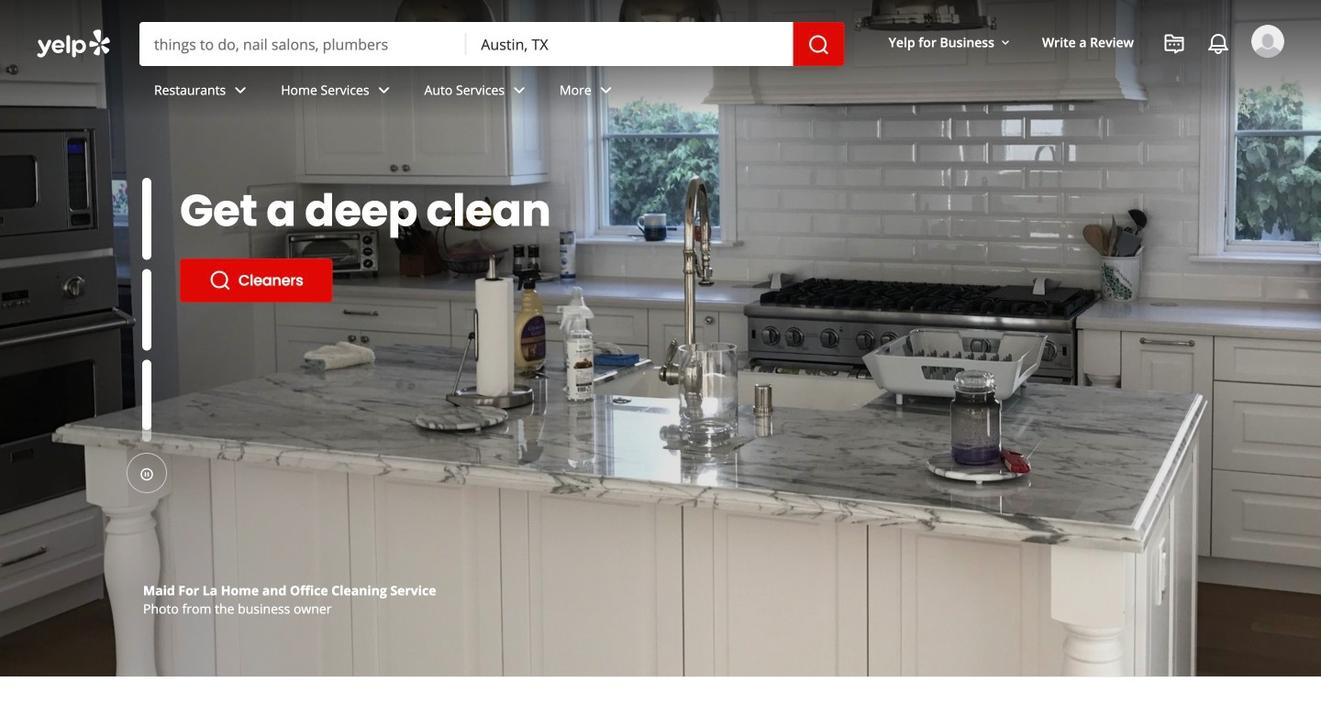 Task type: describe. For each thing, give the bounding box(es) containing it.
24 chevron down v2 image
[[230, 79, 252, 101]]

16 chevron down v2 image
[[998, 36, 1013, 50]]

business categories element
[[139, 66, 1284, 119]]

none field the address, neighborhood, city, state or zip
[[466, 22, 793, 66]]

1 24 chevron down v2 image from the left
[[373, 79, 395, 101]]

none field things to do, nail salons, plumbers
[[139, 22, 466, 66]]

24 search v2 image
[[209, 270, 231, 292]]

projects image
[[1163, 33, 1185, 55]]

things to do, nail salons, plumbers search field
[[139, 22, 466, 66]]

search image
[[808, 34, 830, 56]]

3 select slide image from the top
[[142, 350, 151, 432]]



Task type: vqa. For each thing, say whether or not it's contained in the screenshot.
Weekend
no



Task type: locate. For each thing, give the bounding box(es) containing it.
1 horizontal spatial 24 chevron down v2 image
[[508, 79, 530, 101]]

24 chevron down v2 image
[[373, 79, 395, 101], [508, 79, 530, 101], [595, 79, 617, 101]]

None field
[[139, 22, 466, 66], [466, 22, 793, 66]]

2 horizontal spatial 24 chevron down v2 image
[[595, 79, 617, 101]]

None search field
[[0, 0, 1321, 136], [139, 22, 845, 66], [0, 0, 1321, 136], [139, 22, 845, 66]]

select slide image
[[142, 178, 151, 260], [142, 269, 151, 351], [142, 350, 151, 432]]

user actions element
[[874, 23, 1310, 136]]

2 24 chevron down v2 image from the left
[[508, 79, 530, 101]]

pause slideshow image
[[139, 468, 154, 482]]

notifications image
[[1207, 33, 1229, 55]]

address, neighborhood, city, state or zip search field
[[466, 22, 793, 66]]

2 select slide image from the top
[[142, 269, 151, 351]]

3 24 chevron down v2 image from the left
[[595, 79, 617, 101]]

christina o. image
[[1251, 25, 1284, 58]]

0 horizontal spatial 24 chevron down v2 image
[[373, 79, 395, 101]]

1 select slide image from the top
[[142, 178, 151, 260]]

2 none field from the left
[[466, 22, 793, 66]]

1 none field from the left
[[139, 22, 466, 66]]



